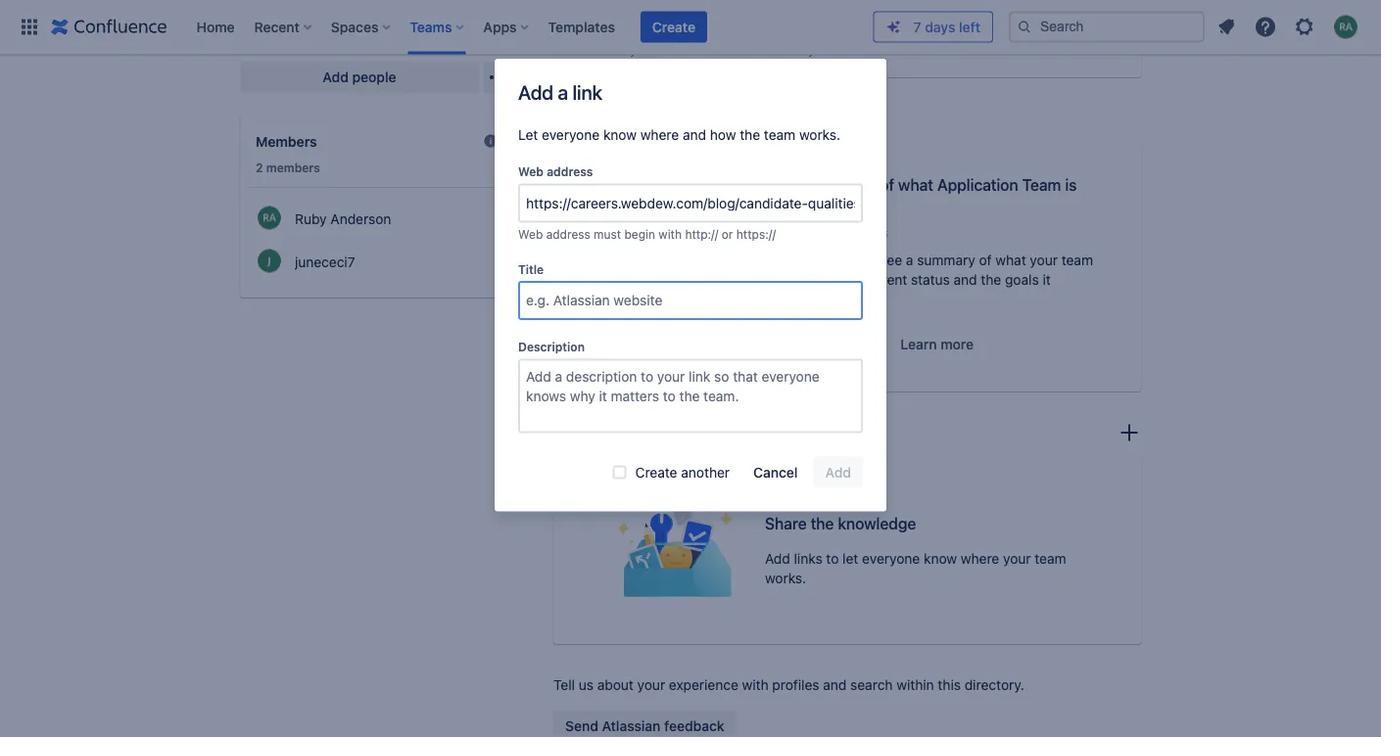 Task type: locate. For each thing, give the bounding box(es) containing it.
team for help teammates see a summary of what your team works on, the current status and the goals it contributes to.
[[1062, 252, 1093, 269]]

application up the powered by atlas link
[[937, 176, 1019, 194]]

0 horizontal spatial a
[[558, 80, 568, 103]]

1 vertical spatial where
[[961, 551, 1000, 567]]

add link image
[[1118, 421, 1141, 445]]

1 vertical spatial address
[[546, 228, 590, 241]]

see
[[773, 176, 800, 194]]

what
[[898, 176, 934, 194], [996, 252, 1026, 269]]

today
[[786, 45, 814, 57]]

know inside the add a link dialog
[[603, 127, 637, 143]]

add inside dialog
[[518, 80, 553, 103]]

let everyone know where and how the team works.
[[518, 127, 841, 143]]

everyone up web address
[[542, 127, 600, 143]]

1 web from the top
[[518, 165, 544, 179]]

and
[[683, 127, 706, 143], [954, 272, 977, 288], [823, 678, 847, 694]]

the right 'share'
[[811, 515, 834, 534]]

what up the powered by atlas link
[[898, 176, 934, 194]]

global element
[[12, 0, 874, 54]]

web
[[518, 165, 544, 179], [518, 228, 543, 241]]

about
[[597, 678, 634, 694]]

works. down links
[[765, 571, 806, 587]]

address
[[547, 165, 593, 179], [546, 228, 590, 241]]

Search field
[[1009, 11, 1205, 43]]

application up 'right'
[[342, 0, 412, 17]]

with inside the add a link dialog
[[659, 228, 682, 241]]

is
[[1065, 176, 1077, 194]]

this
[[764, 45, 783, 57], [938, 678, 961, 694]]

create inside global element
[[652, 19, 696, 35]]

this right within
[[938, 678, 961, 694]]

1 vertical spatial and
[[954, 272, 977, 288]]

1 vertical spatial know
[[924, 551, 957, 567]]

1 vertical spatial works.
[[765, 571, 806, 587]]

powered by atlas link
[[773, 224, 1110, 241]]

2 horizontal spatial and
[[954, 272, 977, 288]]

0 vertical spatial a
[[558, 80, 568, 103]]

add left people
[[323, 69, 349, 85]]

0 vertical spatial status
[[831, 176, 876, 194]]

share the knowledge
[[765, 515, 916, 534]]

create inside the add a link dialog
[[635, 464, 677, 480]]

send atlassian feedback button
[[554, 711, 736, 738]]

create left another
[[635, 464, 677, 480]]

getting
[[610, 26, 657, 42]]

2 vertical spatial team
[[1035, 551, 1067, 567]]

tell
[[554, 678, 575, 694]]

1 vertical spatial everyone
[[862, 551, 920, 567]]

address down contributing
[[547, 165, 593, 179]]

0 vertical spatial and
[[683, 127, 706, 143]]

Title field
[[520, 283, 861, 318]]

0 horizontal spatial of
[[880, 176, 894, 194]]

2 members
[[256, 161, 320, 174]]

within
[[897, 678, 934, 694]]

web down let
[[518, 165, 544, 179]]

a left link
[[558, 80, 568, 103]]

team inside help teammates see a summary of what your team works on, the current status and the goals it contributes to.
[[1062, 252, 1093, 269]]

trying
[[240, 20, 276, 36]]

0 horizontal spatial everyone
[[542, 127, 600, 143]]

0 horizontal spatial where
[[640, 127, 679, 143]]

and left search
[[823, 678, 847, 694]]

create
[[652, 19, 696, 35], [635, 464, 677, 480]]

2 horizontal spatial add
[[765, 551, 790, 567]]

0 vertical spatial address
[[547, 165, 593, 179]]

find
[[296, 20, 320, 36]]

getting started in confluence
[[610, 26, 797, 42]]

1 horizontal spatial status
[[911, 272, 950, 288]]

welcome
[[240, 0, 298, 17]]

web address must begin with http:// or https://
[[518, 228, 776, 241]]

1 horizontal spatial know
[[924, 551, 957, 567]]

powered
[[793, 226, 840, 240]]

0 vertical spatial team
[[764, 127, 796, 143]]

add
[[323, 69, 349, 85], [518, 80, 553, 103], [765, 551, 790, 567]]

know
[[603, 127, 637, 143], [924, 551, 957, 567]]

create for create another
[[635, 464, 677, 480]]

and inside help teammates see a summary of what your team works on, the current status and the goals it contributes to.
[[954, 272, 977, 288]]

banner
[[0, 0, 1381, 55]]

add left links
[[765, 551, 790, 567]]

atlassian
[[602, 719, 661, 735]]

1 vertical spatial team
[[1062, 252, 1093, 269]]

or
[[722, 228, 733, 241]]

2 vertical spatial your
[[637, 678, 665, 694]]

of right summary
[[979, 252, 992, 269]]

contributing
[[554, 109, 646, 128]]

your inside add links to let everyone know where your team works.
[[1003, 551, 1031, 567]]

created
[[722, 45, 761, 57]]

web up title
[[518, 228, 543, 241]]

where
[[640, 127, 679, 143], [961, 551, 1000, 567]]

web for web address must begin with http:// or https://
[[518, 228, 543, 241]]

0 horizontal spatial know
[[603, 127, 637, 143]]

0 vertical spatial create
[[652, 19, 696, 35]]

team inside add links to let everyone know where your team works.
[[1035, 551, 1067, 567]]

home
[[196, 19, 235, 35]]

to inside add links to let everyone know where your team works.
[[826, 551, 839, 567]]

address left must in the top left of the page
[[546, 228, 590, 241]]

home link
[[191, 11, 241, 43]]

0 horizontal spatial this
[[764, 45, 783, 57]]

status up the on
[[831, 176, 876, 194]]

of up atlas
[[880, 176, 894, 194]]

add inside add people button
[[323, 69, 349, 85]]

0 vertical spatial web
[[518, 165, 544, 179]]

1 vertical spatial of
[[979, 252, 992, 269]]

1 vertical spatial with
[[742, 678, 769, 694]]

everyone
[[542, 127, 600, 143], [862, 551, 920, 567]]

this down confluence
[[764, 45, 783, 57]]

1 vertical spatial your
[[1003, 551, 1031, 567]]

0 vertical spatial of
[[880, 176, 894, 194]]

0 horizontal spatial application
[[342, 0, 412, 17]]

begin
[[625, 228, 655, 241]]

1 horizontal spatial everyone
[[862, 551, 920, 567]]

see the status of what application team is working on
[[773, 176, 1077, 214]]

to up find
[[302, 0, 314, 17]]

and inside the add a link dialog
[[683, 127, 706, 143]]

0 vertical spatial where
[[640, 127, 679, 143]]

confluence image
[[51, 15, 167, 39], [51, 15, 167, 39]]

welcome to the application team, we are trying to find the right applicant.
[[240, 0, 498, 36]]

everyone down "knowledge"
[[862, 551, 920, 567]]

1 vertical spatial create
[[635, 464, 677, 480]]

tell us about your experience with profiles and search within this directory.
[[554, 678, 1025, 694]]

with right begin
[[659, 228, 682, 241]]

1 horizontal spatial and
[[823, 678, 847, 694]]

templates link
[[542, 11, 621, 43]]

0 vertical spatial know
[[603, 127, 637, 143]]

0 horizontal spatial add
[[323, 69, 349, 85]]

atlas image
[[773, 225, 789, 241]]

1 vertical spatial what
[[996, 252, 1026, 269]]

of inside see the status of what application team is working on
[[880, 176, 894, 194]]

what up goals
[[996, 252, 1026, 269]]

0 vertical spatial everyone
[[542, 127, 600, 143]]

the left goals
[[981, 272, 1002, 288]]

a
[[558, 80, 568, 103], [906, 252, 913, 269]]

add inside add links to let everyone know where your team works.
[[765, 551, 790, 567]]

share
[[765, 515, 807, 534]]

a right 'see' at the right of page
[[906, 252, 913, 269]]

the up the working
[[804, 176, 827, 194]]

1 horizontal spatial where
[[961, 551, 1000, 567]]

0 vertical spatial your
[[1030, 252, 1058, 269]]

learn
[[901, 337, 937, 353]]

must
[[594, 228, 621, 241]]

are
[[478, 0, 498, 17]]

your inside help teammates see a summary of what your team works on, the current status and the goals it contributes to.
[[1030, 252, 1058, 269]]

add for add links to let everyone know where your team works.
[[765, 551, 790, 567]]

1 horizontal spatial this
[[938, 678, 961, 694]]

1 horizontal spatial add
[[518, 80, 553, 103]]

current
[[862, 272, 907, 288]]

1 vertical spatial web
[[518, 228, 543, 241]]

1 horizontal spatial a
[[906, 252, 913, 269]]

1 vertical spatial a
[[906, 252, 913, 269]]

0 horizontal spatial and
[[683, 127, 706, 143]]

add up let
[[518, 80, 553, 103]]

the up find
[[318, 0, 338, 17]]

0 vertical spatial with
[[659, 228, 682, 241]]

status down summary
[[911, 272, 950, 288]]

1 vertical spatial application
[[937, 176, 1019, 194]]

add for add a link
[[518, 80, 553, 103]]

1 horizontal spatial application
[[937, 176, 1019, 194]]

with left profiles
[[742, 678, 769, 694]]

another
[[681, 464, 730, 480]]

your
[[1030, 252, 1058, 269], [1003, 551, 1031, 567], [637, 678, 665, 694]]

the right how
[[740, 127, 760, 143]]

and down summary
[[954, 272, 977, 288]]

the inside dialog
[[740, 127, 760, 143]]

to left let
[[826, 551, 839, 567]]

0 vertical spatial what
[[898, 176, 934, 194]]

the down "teammates"
[[837, 272, 858, 288]]

1 vertical spatial status
[[911, 272, 950, 288]]

1 horizontal spatial what
[[996, 252, 1026, 269]]

0 vertical spatial this
[[764, 45, 783, 57]]

1 horizontal spatial of
[[979, 252, 992, 269]]

status
[[831, 176, 876, 194], [911, 272, 950, 288]]

templates
[[548, 19, 615, 35]]

of
[[880, 176, 894, 194], [979, 252, 992, 269]]

and left how
[[683, 127, 706, 143]]

summary
[[917, 252, 976, 269]]

works. up see
[[799, 127, 841, 143]]

create up anderson
[[652, 19, 696, 35]]

to
[[302, 0, 314, 17], [280, 20, 292, 36], [650, 109, 664, 128], [826, 551, 839, 567]]

0 vertical spatial application
[[342, 0, 412, 17]]

0 vertical spatial works.
[[799, 127, 841, 143]]

2 web from the top
[[518, 228, 543, 241]]

add links to let everyone know where your team works.
[[765, 551, 1067, 587]]

0 horizontal spatial status
[[831, 176, 876, 194]]

0 horizontal spatial with
[[659, 228, 682, 241]]

0 horizontal spatial what
[[898, 176, 934, 194]]

spaces
[[331, 19, 379, 35]]

experience
[[669, 678, 739, 694]]



Task type: vqa. For each thing, say whether or not it's contained in the screenshot.
Table of Contents
no



Task type: describe. For each thing, give the bounding box(es) containing it.
status inside help teammates see a summary of what your team works on, the current status and the goals it contributes to.
[[911, 272, 950, 288]]

create link
[[641, 11, 707, 43]]

link
[[573, 80, 602, 103]]

create another
[[635, 464, 730, 480]]

settings icon image
[[1293, 15, 1317, 39]]

goals
[[1005, 272, 1039, 288]]

address for web address must begin with http:// or https://
[[546, 228, 590, 241]]

of inside help teammates see a summary of what your team works on, the current status and the goals it contributes to.
[[979, 252, 992, 269]]

knowledge
[[838, 515, 916, 534]]

works. inside the add a link dialog
[[799, 127, 841, 143]]

search image
[[1017, 19, 1033, 35]]

help teammates see a summary of what your team works on, the current status and the goals it contributes to.
[[773, 252, 1093, 308]]

banner containing home
[[0, 0, 1381, 55]]

web address
[[518, 165, 593, 179]]

everyone inside the add a link dialog
[[542, 127, 600, 143]]

we
[[457, 0, 475, 17]]

on,
[[814, 272, 834, 288]]

search
[[851, 678, 893, 694]]

add a link dialog
[[495, 59, 887, 512]]

status inside see the status of what application team is working on
[[831, 176, 876, 194]]

your for what
[[1030, 252, 1058, 269]]

see
[[880, 252, 902, 269]]

learn more
[[901, 337, 974, 353]]

people
[[352, 69, 396, 85]]

1 horizontal spatial with
[[742, 678, 769, 694]]

working
[[773, 195, 830, 214]]

what inside help teammates see a summary of what your team works on, the current status and the goals it contributes to.
[[996, 252, 1026, 269]]

profiles
[[772, 678, 820, 694]]

team
[[1022, 176, 1061, 194]]

1 vertical spatial this
[[938, 678, 961, 694]]

add people button
[[240, 62, 479, 93]]

send atlassian feedback
[[565, 719, 725, 735]]

atlas
[[860, 226, 888, 240]]

contributes
[[773, 292, 845, 308]]

contributing to
[[554, 109, 664, 128]]

everyone inside add links to let everyone know where your team works.
[[862, 551, 920, 567]]

started
[[661, 26, 706, 42]]

more
[[941, 337, 974, 353]]

powered by atlas
[[793, 226, 888, 240]]

to right contributing
[[650, 109, 664, 128]]

works
[[773, 272, 810, 288]]

ruby anderson
[[610, 45, 688, 57]]

it
[[1043, 272, 1051, 288]]

know inside add links to let everyone know where your team works.
[[924, 551, 957, 567]]

let
[[518, 127, 538, 143]]

cancel button
[[742, 457, 810, 488]]

Web address field
[[520, 186, 861, 221]]

cancel
[[753, 464, 798, 480]]

address for web address
[[547, 165, 593, 179]]

team inside the add a link dialog
[[764, 127, 796, 143]]

apps
[[483, 19, 517, 35]]

anderson
[[639, 45, 688, 57]]

to left find
[[280, 20, 292, 36]]

on
[[834, 195, 852, 214]]

us
[[579, 678, 594, 694]]

where inside the add a link dialog
[[640, 127, 679, 143]]

create for create
[[652, 19, 696, 35]]

spaces button
[[325, 11, 398, 43]]

you
[[700, 45, 719, 57]]

to.
[[849, 292, 865, 308]]

teammates
[[806, 252, 876, 269]]

your for where
[[1003, 551, 1031, 567]]

title
[[518, 263, 544, 276]]

members
[[266, 161, 320, 174]]

2
[[256, 161, 263, 174]]

right
[[347, 20, 376, 36]]

confluence
[[724, 26, 797, 42]]

add a link
[[518, 80, 602, 103]]

by
[[844, 226, 857, 240]]

http://
[[685, 228, 718, 241]]

directory.
[[965, 678, 1025, 694]]

the right find
[[324, 20, 344, 36]]

links
[[794, 551, 823, 567]]

add people
[[323, 69, 396, 85]]

you created this today
[[700, 45, 814, 57]]

in
[[710, 26, 721, 42]]

links
[[554, 424, 592, 442]]

the inside see the status of what application team is working on
[[804, 176, 827, 194]]

2 vertical spatial and
[[823, 678, 847, 694]]

Description text field
[[518, 359, 863, 433]]

description
[[518, 340, 585, 354]]

web for web address
[[518, 165, 544, 179]]

help
[[773, 252, 802, 269]]

a inside help teammates see a summary of what your team works on, the current status and the goals it contributes to.
[[906, 252, 913, 269]]

https://
[[737, 228, 776, 241]]

ruby
[[610, 45, 636, 57]]

team,
[[416, 0, 453, 17]]

feedback
[[664, 719, 725, 735]]

let
[[843, 551, 859, 567]]

add for add people
[[323, 69, 349, 85]]

application inside 'welcome to the application team, we are trying to find the right applicant.'
[[342, 0, 412, 17]]

what inside see the status of what application team is working on
[[898, 176, 934, 194]]

a inside dialog
[[558, 80, 568, 103]]

works. inside add links to let everyone know where your team works.
[[765, 571, 806, 587]]

application inside see the status of what application team is working on
[[937, 176, 1019, 194]]

team for add links to let everyone know where your team works.
[[1035, 551, 1067, 567]]

members
[[256, 134, 317, 150]]

how
[[710, 127, 736, 143]]

where inside add links to let everyone know where your team works.
[[961, 551, 1000, 567]]

learn more button
[[889, 329, 986, 361]]

send
[[565, 719, 598, 735]]

apps button
[[477, 11, 536, 43]]



